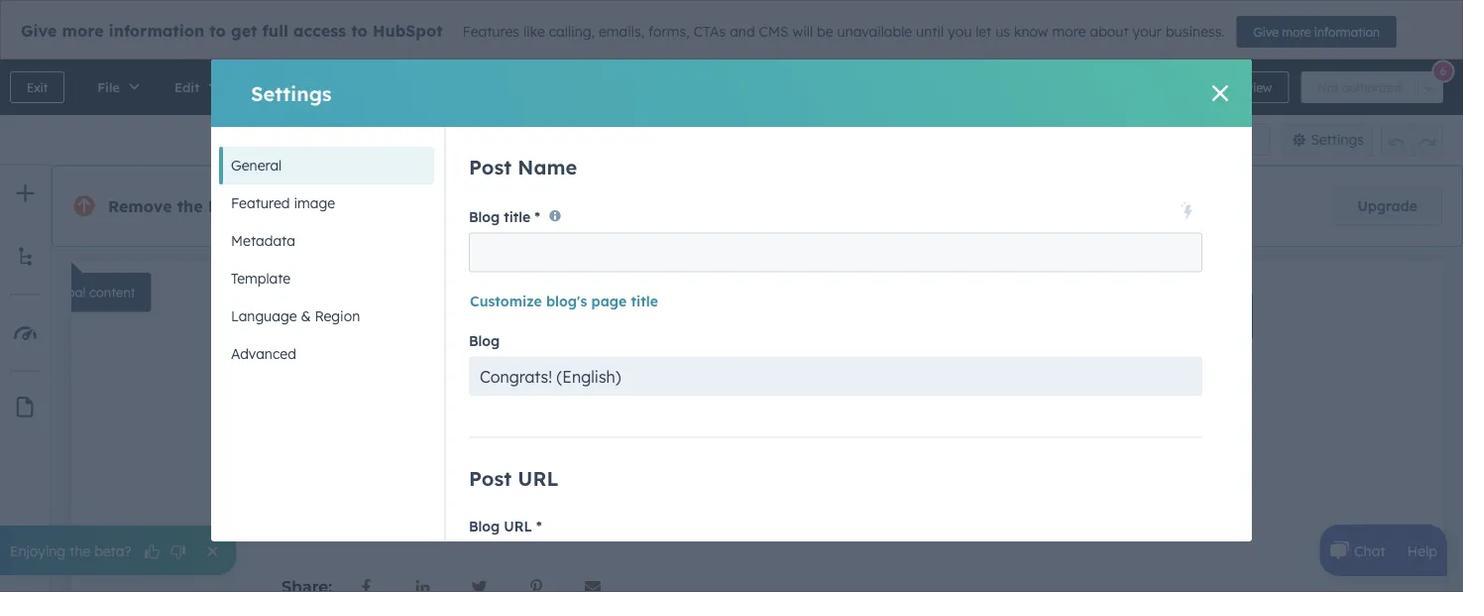 Task type: locate. For each thing, give the bounding box(es) containing it.
2 horizontal spatial more
[[1283, 24, 1312, 39]]

None text field
[[469, 232, 1203, 272]]

from
[[324, 196, 362, 216]]

the for enjoying
[[69, 542, 90, 559]]

information left get
[[109, 21, 205, 41]]

preview button
[[1212, 71, 1290, 103]]

1 blog from the top
[[469, 208, 500, 225]]

information for give more information
[[1315, 24, 1381, 39]]

focus mode element
[[1208, 124, 1271, 156]]

settings down not
[[1311, 131, 1365, 148]]

not
[[1318, 80, 1339, 95]]

with
[[634, 198, 661, 215]]

more right know
[[1053, 23, 1087, 40]]

1 horizontal spatial hubspot
[[373, 21, 443, 41]]

language
[[231, 307, 297, 325]]

the right remove
[[177, 196, 203, 216]]

settings inside button
[[1311, 131, 1365, 148]]

url down "post url"
[[504, 517, 533, 534]]

dialog
[[211, 60, 1253, 592]]

to left get
[[210, 21, 226, 41]]

know
[[1015, 23, 1049, 40]]

None field
[[604, 74, 856, 101]]

post up unlock
[[469, 155, 512, 180]]

title inside button
[[631, 292, 658, 309]]

the left beta?
[[69, 542, 90, 559]]

0 vertical spatial title
[[504, 208, 531, 225]]

customize
[[470, 292, 542, 309]]

0 vertical spatial the
[[177, 196, 203, 216]]

1 vertical spatial the
[[69, 542, 90, 559]]

&
[[301, 307, 311, 325]]

1 horizontal spatial settings
[[1311, 131, 1365, 148]]

0 horizontal spatial to
[[210, 21, 226, 41]]

url
[[518, 465, 559, 490], [504, 517, 533, 534]]

forms,
[[649, 23, 690, 40]]

save
[[1167, 78, 1201, 96]]

blog's
[[546, 292, 587, 309]]

1 horizontal spatial give
[[1254, 24, 1279, 39]]

to right the access
[[351, 21, 368, 41]]

your
[[1133, 23, 1162, 40], [367, 196, 405, 216]]

1 horizontal spatial your
[[1133, 23, 1162, 40]]

the for remove
[[177, 196, 203, 216]]

0 horizontal spatial settings
[[251, 81, 332, 106]]

language & region button
[[219, 298, 434, 335]]

url for post url
[[518, 465, 559, 490]]

general
[[231, 157, 282, 174]]

0 vertical spatial post
[[469, 155, 512, 180]]

give inside give more information 'link'
[[1254, 24, 1279, 39]]

blog.
[[410, 196, 450, 216]]

1 horizontal spatial title
[[631, 292, 658, 309]]

2 vertical spatial blog
[[469, 517, 500, 534]]

beta?
[[94, 542, 131, 559]]

hubspot left features
[[373, 21, 443, 41]]

0 vertical spatial url
[[518, 465, 559, 490]]

more up exit link
[[62, 21, 104, 41]]

title
[[504, 208, 531, 225], [631, 292, 658, 309]]

exit link
[[10, 71, 65, 103]]

blog url
[[469, 517, 533, 534]]

0 horizontal spatial information
[[109, 21, 205, 41]]

settings
[[251, 81, 332, 106], [1311, 131, 1365, 148]]

metadata button
[[219, 222, 434, 260]]

your right about
[[1133, 23, 1162, 40]]

0 horizontal spatial your
[[367, 196, 405, 216]]

hubspot
[[373, 21, 443, 41], [208, 196, 278, 216]]

blog right blog.
[[469, 208, 500, 225]]

title right page
[[631, 292, 658, 309]]

congrats! (english) button
[[469, 356, 1203, 396]]

exit
[[27, 80, 48, 95]]

give
[[21, 21, 57, 41], [1254, 24, 1279, 39]]

1 horizontal spatial information
[[1315, 24, 1381, 39]]

1 vertical spatial post
[[469, 465, 512, 490]]

blog
[[469, 208, 500, 225], [469, 332, 500, 349], [469, 517, 500, 534]]

1 vertical spatial blog
[[469, 332, 500, 349]]

0 vertical spatial blog
[[469, 208, 500, 225]]

information inside 'link'
[[1315, 24, 1381, 39]]

1 vertical spatial url
[[504, 517, 533, 534]]

more up preview button
[[1283, 24, 1312, 39]]

access
[[294, 21, 346, 41]]

unlock premium features with
[[466, 198, 661, 215]]

give up exit on the left of page
[[21, 21, 57, 41]]

close image
[[1213, 85, 1229, 101]]

the
[[177, 196, 203, 216], [69, 542, 90, 559]]

more inside 'link'
[[1283, 24, 1312, 39]]

give for give more information
[[1254, 24, 1279, 39]]

0 horizontal spatial more
[[62, 21, 104, 41]]

2 blog from the top
[[469, 332, 500, 349]]

hubspot up metadata
[[208, 196, 278, 216]]

not authorized
[[1318, 80, 1402, 95]]

let
[[976, 23, 992, 40]]

to
[[210, 21, 226, 41], [351, 21, 368, 41]]

unavailable
[[838, 23, 913, 40]]

1 vertical spatial your
[[367, 196, 405, 216]]

0 horizontal spatial give
[[21, 21, 57, 41]]

congrats! (english)
[[480, 366, 621, 386]]

post
[[469, 155, 512, 180], [469, 465, 512, 490]]

1 to from the left
[[210, 21, 226, 41]]

0 horizontal spatial the
[[69, 542, 90, 559]]

1 post from the top
[[469, 155, 512, 180]]

information
[[109, 21, 205, 41], [1315, 24, 1381, 39]]

information up not authorized
[[1315, 24, 1381, 39]]

help
[[1408, 542, 1438, 559]]

give up preview
[[1254, 24, 1279, 39]]

more for give more information
[[1283, 24, 1312, 39]]

the inside enjoying the beta? button
[[69, 542, 90, 559]]

until
[[916, 23, 944, 40]]

your right from
[[367, 196, 405, 216]]

1 horizontal spatial to
[[351, 21, 368, 41]]

settings down full at the top of the page
[[251, 81, 332, 106]]

post up 'blog url'
[[469, 465, 512, 490]]

post url
[[469, 465, 559, 490]]

more for give more information to get full access to hubspot
[[62, 21, 104, 41]]

1 vertical spatial settings
[[1311, 131, 1365, 148]]

1 vertical spatial title
[[631, 292, 658, 309]]

be
[[817, 23, 834, 40]]

post for post url
[[469, 465, 512, 490]]

not authorized group
[[1301, 71, 1444, 103]]

image
[[294, 194, 335, 212]]

(english)
[[557, 366, 621, 386]]

0 vertical spatial settings
[[251, 81, 332, 106]]

give more information link
[[1237, 16, 1397, 48]]

1 horizontal spatial the
[[177, 196, 203, 216]]

1 vertical spatial hubspot
[[208, 196, 278, 216]]

business.
[[1166, 23, 1225, 40]]

3 blog from the top
[[469, 517, 500, 534]]

blog down "customize"
[[469, 332, 500, 349]]

more
[[62, 21, 104, 41], [1053, 23, 1087, 40], [1283, 24, 1312, 39]]

2 post from the top
[[469, 465, 512, 490]]

save button
[[1167, 75, 1201, 99]]

title down the post name
[[504, 208, 531, 225]]

not authorized button
[[1301, 71, 1419, 103]]

language & region
[[231, 307, 360, 325]]

region
[[315, 307, 360, 325]]

cms
[[759, 23, 789, 40]]

authorized
[[1343, 80, 1402, 95]]

url up 'blog url'
[[518, 465, 559, 490]]

blog down "post url"
[[469, 517, 500, 534]]

upgrade
[[1358, 197, 1418, 215]]

group
[[1382, 123, 1444, 157]]

post for post name
[[469, 155, 512, 180]]

blog for blog
[[469, 332, 500, 349]]



Task type: describe. For each thing, give the bounding box(es) containing it.
0 vertical spatial hubspot
[[373, 21, 443, 41]]

calling,
[[549, 23, 595, 40]]

settings button
[[1283, 123, 1374, 157]]

url for blog url
[[504, 517, 533, 534]]

advanced button
[[219, 335, 434, 373]]

unlock
[[466, 198, 510, 215]]

name
[[518, 155, 577, 180]]

us
[[996, 23, 1011, 40]]

thumbsdown image
[[169, 544, 187, 562]]

0 vertical spatial your
[[1133, 23, 1162, 40]]

features
[[576, 198, 630, 215]]

0 horizontal spatial title
[[504, 208, 531, 225]]

remove the hubspot logo from your blog.
[[108, 196, 450, 216]]

blog for blog url
[[469, 517, 500, 534]]

enjoying the beta? button
[[0, 526, 237, 575]]

template
[[231, 270, 291, 287]]

like
[[524, 23, 545, 40]]

congrats!
[[480, 366, 553, 386]]

customize blog's page title button
[[469, 281, 659, 321]]

information for give more information to get full access to hubspot
[[109, 21, 205, 41]]

remove
[[108, 196, 172, 216]]

give for give more information to get full access to hubspot
[[21, 21, 57, 41]]

premium
[[514, 198, 572, 215]]

post name
[[469, 155, 577, 180]]

settings inside dialog
[[251, 81, 332, 106]]

upgrade link
[[1334, 186, 1443, 226]]

2 to from the left
[[351, 21, 368, 41]]

thumbsup image
[[143, 544, 161, 562]]

give more information to get full access to hubspot
[[21, 21, 443, 41]]

ctas
[[694, 23, 726, 40]]

features
[[463, 23, 520, 40]]

6
[[1441, 64, 1447, 78]]

will
[[793, 23, 813, 40]]

features like calling, emails, forms, ctas and cms will be unavailable until you let us know more about your business.
[[463, 23, 1225, 40]]

featured image
[[231, 194, 335, 212]]

blog for blog title
[[469, 208, 500, 225]]

you
[[948, 23, 972, 40]]

page
[[592, 292, 627, 309]]

featured image button
[[219, 184, 434, 222]]

full
[[262, 21, 288, 41]]

1 horizontal spatial more
[[1053, 23, 1087, 40]]

general button
[[219, 147, 434, 184]]

enjoying
[[10, 542, 66, 559]]

template button
[[219, 260, 434, 298]]

advanced
[[231, 345, 296, 362]]

dialog containing settings
[[211, 60, 1253, 592]]

about
[[1090, 23, 1129, 40]]

blog title
[[469, 208, 531, 225]]

chat
[[1355, 542, 1386, 559]]

featured
[[231, 194, 290, 212]]

give more information
[[1254, 24, 1381, 39]]

and
[[730, 23, 755, 40]]

logo
[[283, 196, 319, 216]]

emails,
[[599, 23, 645, 40]]

enjoying the beta?
[[10, 542, 131, 559]]

get
[[231, 21, 257, 41]]

0 horizontal spatial hubspot
[[208, 196, 278, 216]]

metadata
[[231, 232, 295, 249]]

preview
[[1229, 80, 1273, 95]]

customize blog's page title
[[470, 292, 658, 309]]



Task type: vqa. For each thing, say whether or not it's contained in the screenshot.
6
yes



